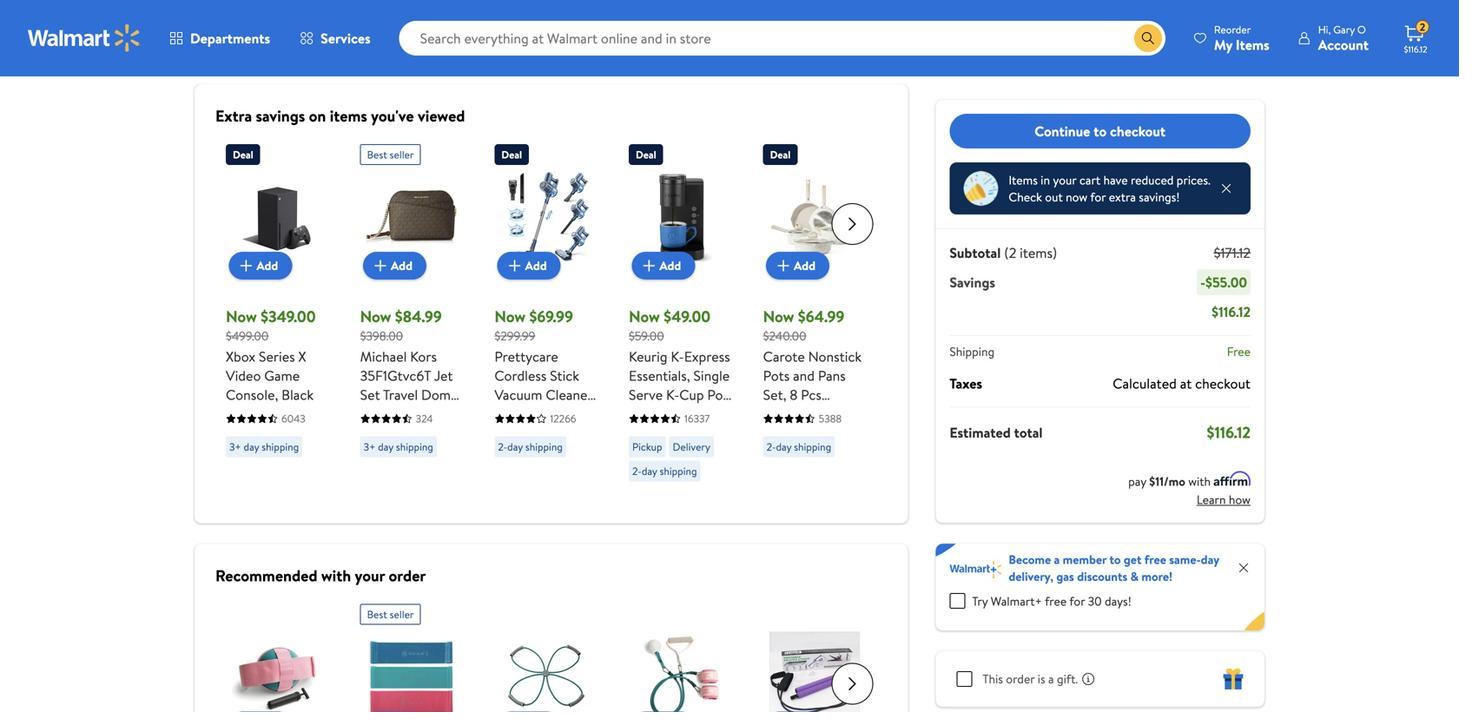 Task type: vqa. For each thing, say whether or not it's contained in the screenshot.


Task type: locate. For each thing, give the bounding box(es) containing it.
1 horizontal spatial order
[[1006, 671, 1035, 688]]

add button inside now $49.00 group
[[632, 252, 695, 280]]

k- right keurig
[[671, 347, 684, 366]]

add for $69.99
[[525, 257, 547, 274]]

deal inside the now $69.99 group
[[502, 147, 522, 162]]

best down the recommended with your order
[[367, 607, 387, 622]]

1 vertical spatial best seller
[[367, 607, 414, 622]]

now
[[226, 306, 257, 328], [360, 306, 391, 328], [495, 306, 526, 328], [629, 306, 660, 328], [763, 306, 795, 328]]

shipping up granite)
[[794, 440, 832, 454]]

0 vertical spatial with
[[1189, 473, 1211, 490]]

savings
[[256, 105, 305, 127]]

add up $49.00
[[660, 257, 681, 274]]

2-day shipping up (beige
[[767, 440, 832, 454]]

now for now $69.99
[[495, 306, 526, 328]]

later
[[731, 26, 755, 43]]

0 horizontal spatial 2-
[[498, 440, 508, 454]]

add inside now $84.99 group
[[391, 257, 413, 274]]

to right continue
[[1094, 121, 1107, 141]]

add button inside now $64.99 group
[[766, 252, 830, 280]]

day inside the now $69.99 group
[[508, 440, 523, 454]]

seller
[[390, 147, 414, 162], [390, 607, 414, 622]]

order up the best seller group
[[389, 565, 426, 587]]

now $64.99 group
[[763, 137, 867, 481]]

pay
[[1129, 473, 1147, 490]]

best seller down you've
[[367, 147, 414, 162]]

pcs
[[801, 385, 822, 404]]

add button inside the now $69.99 group
[[498, 252, 561, 280]]

4 add from the left
[[660, 257, 681, 274]]

shipping inside now $349.00 group
[[262, 440, 299, 454]]

2- inside now $49.00 group
[[633, 464, 642, 479]]

2
[[1420, 20, 1426, 34]]

$11/mo
[[1150, 473, 1186, 490]]

2 add from the left
[[391, 257, 413, 274]]

1 vertical spatial checkout
[[1196, 374, 1251, 393]]

for inside "button"
[[712, 26, 728, 43]]

now up michael
[[360, 306, 391, 328]]

$116.12 down $55.00
[[1212, 302, 1251, 321]]

0 horizontal spatial order
[[389, 565, 426, 587]]

reorder my items
[[1215, 22, 1270, 54]]

1 3+ from the left
[[229, 440, 241, 454]]

a inside become a member to get free same-day delivery, gas discounts & more!
[[1054, 551, 1060, 568]]

order left is in the bottom of the page
[[1006, 671, 1035, 688]]

day down the 'console,'
[[244, 440, 259, 454]]

day left close walmart plus section image
[[1201, 551, 1220, 568]]

banner containing become a member to get free same-day delivery, gas discounts & more!
[[936, 544, 1265, 631]]

your for in
[[1053, 172, 1077, 189]]

0 horizontal spatial 2-day shipping
[[498, 440, 563, 454]]

0 vertical spatial free
[[1145, 551, 1167, 568]]

walmart plus image
[[950, 561, 1002, 579]]

now $49.00 group
[[629, 137, 732, 489]]

items
[[1236, 35, 1270, 54], [1009, 172, 1038, 189]]

hi, gary o account
[[1319, 22, 1369, 54]]

more!
[[1142, 568, 1173, 585]]

3+ day shipping for $349.00
[[229, 440, 299, 454]]

0 horizontal spatial 3+ day shipping
[[229, 440, 299, 454]]

1 now from the left
[[226, 306, 257, 328]]

extra savings on items you've viewed
[[215, 105, 465, 127]]

lightweight
[[495, 404, 566, 424]]

0 horizontal spatial to
[[1094, 121, 1107, 141]]

checkout inside button
[[1110, 121, 1166, 141]]

1 vertical spatial to
[[1110, 551, 1121, 568]]

to inside button
[[1094, 121, 1107, 141]]

2- down pickup
[[633, 464, 642, 479]]

best inside now $84.99 group
[[367, 147, 387, 162]]

0 vertical spatial to
[[1094, 121, 1107, 141]]

best seller inside group
[[367, 607, 414, 622]]

now inside now $349.00 $499.00 xbox series x video game console, black
[[226, 306, 257, 328]]

for inside "items in your cart have reduced prices. check out now for extra savings!"
[[1091, 189, 1106, 205]]

checkout
[[1110, 121, 1166, 141], [1196, 374, 1251, 393]]

2- left w200
[[498, 440, 508, 454]]

4 now from the left
[[629, 306, 660, 328]]

shipping down delivery
[[660, 464, 697, 479]]

3+ down crossbody
[[364, 440, 376, 454]]

1 horizontal spatial 3+
[[364, 440, 376, 454]]

items inside reorder my items
[[1236, 35, 1270, 54]]

0 vertical spatial order
[[389, 565, 426, 587]]

add button up $84.99
[[363, 252, 427, 280]]

deal inside now $349.00 group
[[233, 147, 253, 162]]

add to cart image inside now $49.00 group
[[639, 255, 660, 276]]

essentials,
[[629, 366, 690, 385]]

your for with
[[355, 565, 385, 587]]

shipping down 6043
[[262, 440, 299, 454]]

now for now $349.00
[[226, 306, 257, 328]]

savings!
[[1139, 189, 1180, 205]]

1 3+ day shipping from the left
[[229, 440, 299, 454]]

add button inside now $349.00 group
[[229, 252, 292, 280]]

1 horizontal spatial items
[[1236, 35, 1270, 54]]

add to cart image
[[370, 255, 391, 276]]

1 vertical spatial your
[[355, 565, 385, 587]]

discounts
[[1078, 568, 1128, 585]]

0 horizontal spatial with
[[321, 565, 351, 587]]

reduced price image
[[964, 171, 999, 206]]

1 horizontal spatial free
[[1145, 551, 1167, 568]]

2 deal from the left
[[502, 147, 522, 162]]

deal for now $49.00
[[636, 147, 657, 162]]

add to cart image up the $59.00
[[639, 255, 660, 276]]

shipping down the 324
[[396, 440, 433, 454]]

vacuum
[[495, 385, 543, 404]]

total
[[1015, 423, 1043, 442]]

for right now at the top of the page
[[1091, 189, 1106, 205]]

free down gas
[[1045, 593, 1067, 610]]

add to cart image up $240.00
[[773, 255, 794, 276]]

taxes
[[950, 374, 983, 393]]

0 vertical spatial best
[[367, 147, 387, 162]]

3+ day shipping
[[229, 440, 299, 454], [364, 440, 433, 454]]

best inside group
[[367, 607, 387, 622]]

free right get
[[1145, 551, 1167, 568]]

viewed
[[418, 105, 465, 127]]

dome
[[421, 385, 458, 404]]

add to cart image
[[236, 255, 257, 276], [505, 255, 525, 276], [639, 255, 660, 276], [773, 255, 794, 276]]

recommended
[[215, 565, 318, 587]]

shipping
[[262, 440, 299, 454], [396, 440, 433, 454], [526, 440, 563, 454], [794, 440, 832, 454], [660, 464, 697, 479]]

pickup
[[633, 440, 663, 454]]

2 3+ from the left
[[364, 440, 376, 454]]

day
[[244, 440, 259, 454], [378, 440, 394, 454], [508, 440, 523, 454], [776, 440, 792, 454], [642, 464, 657, 479], [1201, 551, 1220, 568]]

0 horizontal spatial free
[[1045, 593, 1067, 610]]

add button up $69.99
[[498, 252, 561, 280]]

5 now from the left
[[763, 306, 795, 328]]

prettycare
[[495, 347, 559, 366]]

4 deal from the left
[[770, 147, 791, 162]]

for left 30
[[1070, 593, 1086, 610]]

kors
[[410, 347, 437, 366]]

1 vertical spatial $116.12
[[1212, 302, 1251, 321]]

day inside now $349.00 group
[[244, 440, 259, 454]]

3 now from the left
[[495, 306, 526, 328]]

subtotal (2 items)
[[950, 243, 1058, 262]]

with
[[1189, 473, 1211, 490], [321, 565, 351, 587]]

checkout down free
[[1196, 374, 1251, 393]]

2-day shipping down lightweight
[[498, 440, 563, 454]]

3 add from the left
[[525, 257, 547, 274]]

deal for now $349.00
[[233, 147, 253, 162]]

xbox
[[226, 347, 256, 366]]

now up xbox
[[226, 306, 257, 328]]

calculated
[[1113, 374, 1177, 393]]

add up the $349.00
[[257, 257, 278, 274]]

0 vertical spatial a
[[1054, 551, 1060, 568]]

powder
[[409, 424, 455, 443]]

seller for order
[[390, 607, 414, 622]]

pay $11/mo with
[[1129, 473, 1214, 490]]

2-day shipping
[[498, 440, 563, 454], [767, 440, 832, 454], [633, 464, 697, 479]]

now for now $49.00
[[629, 306, 660, 328]]

now inside now $49.00 $59.00 keurig k-express essentials, single serve k-cup pod coffee maker
[[629, 306, 660, 328]]

1 vertical spatial seller
[[390, 607, 414, 622]]

2 best seller from the top
[[367, 607, 414, 622]]

1 add to cart image from the left
[[236, 255, 257, 276]]

day left w200
[[508, 440, 523, 454]]

this order is a gift.
[[983, 671, 1078, 688]]

2 add button from the left
[[363, 252, 427, 280]]

shipping inside now $49.00 group
[[660, 464, 697, 479]]

$55.00
[[1206, 273, 1248, 292]]

day inside now $84.99 group
[[378, 440, 394, 454]]

deal inside now $49.00 group
[[636, 147, 657, 162]]

keurig
[[629, 347, 668, 366]]

shipping down 12266
[[526, 440, 563, 454]]

add to cart image inside now $349.00 group
[[236, 255, 257, 276]]

add to cart image up $499.00
[[236, 255, 257, 276]]

0 vertical spatial your
[[1053, 172, 1077, 189]]

day for $349.00
[[244, 440, 259, 454]]

now left $69.99
[[495, 306, 526, 328]]

your
[[1053, 172, 1077, 189], [355, 565, 385, 587]]

2 horizontal spatial 2-day shipping
[[767, 440, 832, 454]]

2-day shipping down pickup
[[633, 464, 697, 479]]

a
[[1054, 551, 1060, 568], [1049, 671, 1054, 688]]

add button up $49.00
[[632, 252, 695, 280]]

now $69.99 group
[[495, 137, 598, 464]]

k- right serve
[[666, 385, 680, 404]]

2-day shipping inside the now $69.99 group
[[498, 440, 563, 454]]

add to cart image inside now $64.99 group
[[773, 255, 794, 276]]

$349.00
[[261, 306, 316, 328]]

0 vertical spatial seller
[[390, 147, 414, 162]]

2 best from the top
[[367, 607, 387, 622]]

seller inside group
[[390, 607, 414, 622]]

to inside become a member to get free same-day delivery, gas discounts & more!
[[1110, 551, 1121, 568]]

4 add button from the left
[[632, 252, 695, 280]]

1 vertical spatial best
[[367, 607, 387, 622]]

$59.00
[[629, 328, 664, 345]]

items inside "items in your cart have reduced prices. check out now for extra savings!"
[[1009, 172, 1038, 189]]

8
[[790, 385, 798, 404]]

with right recommended
[[321, 565, 351, 587]]

3 deal from the left
[[636, 147, 657, 162]]

free
[[1145, 551, 1167, 568], [1045, 593, 1067, 610]]

1 seller from the top
[[390, 147, 414, 162]]

days!
[[1105, 593, 1132, 610]]

2 seller from the top
[[390, 607, 414, 622]]

1 vertical spatial free
[[1045, 593, 1067, 610]]

0 horizontal spatial checkout
[[1110, 121, 1166, 141]]

1 vertical spatial a
[[1049, 671, 1054, 688]]

checkout up reduced at right top
[[1110, 121, 1166, 141]]

close nudge image
[[1220, 182, 1234, 195]]

walmart image
[[28, 24, 141, 52]]

add button
[[229, 252, 292, 280], [363, 252, 427, 280], [498, 252, 561, 280], [632, 252, 695, 280], [766, 252, 830, 280]]

next slide for horizontalscrollerrecommendations list image
[[832, 663, 874, 705]]

2 add to cart image from the left
[[505, 255, 525, 276]]

add to cart image up $299.99
[[505, 255, 525, 276]]

$116.12 down "2"
[[1405, 43, 1428, 55]]

1 vertical spatial items
[[1009, 172, 1038, 189]]

2-day shipping inside now $49.00 group
[[633, 464, 697, 479]]

services
[[321, 29, 371, 48]]

your inside "items in your cart have reduced prices. check out now for extra savings!"
[[1053, 172, 1077, 189]]

3 add button from the left
[[498, 252, 561, 280]]

add inside now $64.99 group
[[794, 257, 816, 274]]

kitchen
[[763, 424, 810, 443]]

1 horizontal spatial checkout
[[1196, 374, 1251, 393]]

a right become
[[1054, 551, 1060, 568]]

2- up (beige
[[767, 440, 776, 454]]

1 horizontal spatial to
[[1110, 551, 1121, 568]]

$116.12
[[1405, 43, 1428, 55], [1212, 302, 1251, 321], [1207, 422, 1251, 444]]

1 horizontal spatial 2-
[[633, 464, 642, 479]]

best seller group
[[360, 597, 463, 712]]

1 best seller from the top
[[367, 147, 414, 162]]

add up $84.99
[[391, 257, 413, 274]]

for down stick at bottom
[[569, 404, 586, 424]]

$116.12 up affirm image at right
[[1207, 422, 1251, 444]]

items right my
[[1236, 35, 1270, 54]]

1 horizontal spatial with
[[1189, 473, 1211, 490]]

3+ day shipping inside now $349.00 group
[[229, 440, 299, 454]]

add to cart image inside the now $69.99 group
[[505, 255, 525, 276]]

shipping inside now $84.99 group
[[396, 440, 433, 454]]

now $349.00 $499.00 xbox series x video game console, black
[[226, 306, 316, 404]]

add up $64.99
[[794, 257, 816, 274]]

express
[[684, 347, 730, 366]]

continue to checkout button
[[950, 114, 1251, 149]]

2- inside the now $69.99 group
[[498, 440, 508, 454]]

3+ inside now $349.00 group
[[229, 440, 241, 454]]

5 add button from the left
[[766, 252, 830, 280]]

add inside the now $69.99 group
[[525, 257, 547, 274]]

3+ inside now $84.99 group
[[364, 440, 376, 454]]

items left 'in'
[[1009, 172, 1038, 189]]

add to cart image for $69.99
[[505, 255, 525, 276]]

2 horizontal spatial 2-
[[767, 440, 776, 454]]

for right save
[[712, 26, 728, 43]]

with up learn
[[1189, 473, 1211, 490]]

subtotal
[[950, 243, 1001, 262]]

30
[[1088, 593, 1102, 610]]

1 horizontal spatial your
[[1053, 172, 1077, 189]]

services button
[[285, 17, 385, 59]]

gary
[[1334, 22, 1355, 37]]

shipping inside now $64.99 group
[[794, 440, 832, 454]]

add inside now $349.00 group
[[257, 257, 278, 274]]

best down you've
[[367, 147, 387, 162]]

add button up the $349.00
[[229, 252, 292, 280]]

day inside now $64.99 group
[[776, 440, 792, 454]]

now inside now $84.99 $398.00 michael kors 35f1gtvc6t jet set travel dome crossbody bag leather powder blush
[[360, 306, 391, 328]]

departments button
[[155, 17, 285, 59]]

gift.
[[1057, 671, 1078, 688]]

add up $69.99
[[525, 257, 547, 274]]

0 horizontal spatial 3+
[[229, 440, 241, 454]]

add button for $84.99
[[363, 252, 427, 280]]

save for later button
[[682, 21, 759, 49]]

1 add button from the left
[[229, 252, 292, 280]]

best seller inside now $84.99 group
[[367, 147, 414, 162]]

0 vertical spatial checkout
[[1110, 121, 1166, 141]]

console,
[[226, 385, 278, 404]]

add for $64.99
[[794, 257, 816, 274]]

1 vertical spatial k-
[[666, 385, 680, 404]]

3+ day shipping down crossbody
[[364, 440, 433, 454]]

3+ for now $349.00
[[229, 440, 241, 454]]

remove button
[[602, 21, 658, 49]]

1 horizontal spatial 2-day shipping
[[633, 464, 697, 479]]

deal for now $64.99
[[770, 147, 791, 162]]

0 horizontal spatial items
[[1009, 172, 1038, 189]]

now up the carote
[[763, 306, 795, 328]]

2-day shipping inside now $64.99 group
[[767, 440, 832, 454]]

4 add to cart image from the left
[[773, 255, 794, 276]]

this
[[983, 671, 1003, 688]]

2- inside now $64.99 group
[[767, 440, 776, 454]]

close walmart plus section image
[[1237, 561, 1251, 575]]

and
[[793, 366, 815, 385]]

set,
[[763, 385, 787, 404]]

day up (beige
[[776, 440, 792, 454]]

best seller down the recommended with your order
[[367, 607, 414, 622]]

0 horizontal spatial your
[[355, 565, 385, 587]]

banner
[[936, 544, 1265, 631]]

next slide for horizontalscrollerrecommendations list image
[[832, 203, 874, 245]]

now inside the now $64.99 $240.00 carote nonstick pots and pans set, 8 pcs induction kitchen cookware sets (beige granite)
[[763, 306, 795, 328]]

1 best from the top
[[367, 147, 387, 162]]

now up keurig
[[629, 306, 660, 328]]

3 add to cart image from the left
[[639, 255, 660, 276]]

shipping inside the now $69.99 group
[[526, 440, 563, 454]]

items
[[330, 105, 367, 127]]

$299.99
[[495, 328, 536, 345]]

add button for $49.00
[[632, 252, 695, 280]]

add to cart image for $349.00
[[236, 255, 257, 276]]

add button up $64.99
[[766, 252, 830, 280]]

a right is in the bottom of the page
[[1049, 671, 1054, 688]]

1 horizontal spatial 3+ day shipping
[[364, 440, 433, 454]]

day down crossbody
[[378, 440, 394, 454]]

seller inside now $84.99 group
[[390, 147, 414, 162]]

1 deal from the left
[[233, 147, 253, 162]]

to left get
[[1110, 551, 1121, 568]]

5 add from the left
[[794, 257, 816, 274]]

add button inside now $84.99 group
[[363, 252, 427, 280]]

0 vertical spatial best seller
[[367, 147, 414, 162]]

add inside now $49.00 group
[[660, 257, 681, 274]]

1 add from the left
[[257, 257, 278, 274]]

now inside now $69.99 $299.99 prettycare cordless stick vacuum cleaner lightweight for carpet floor pet hair w200
[[495, 306, 526, 328]]

prices.
[[1177, 172, 1211, 189]]

3+ down the 'console,'
[[229, 440, 241, 454]]

3+ day shipping inside now $84.99 group
[[364, 440, 433, 454]]

2 now from the left
[[360, 306, 391, 328]]

3+ day shipping down 6043
[[229, 440, 299, 454]]

day down pickup
[[642, 464, 657, 479]]

member
[[1063, 551, 1107, 568]]

2 3+ day shipping from the left
[[364, 440, 433, 454]]

0 vertical spatial items
[[1236, 35, 1270, 54]]

deal inside now $64.99 group
[[770, 147, 791, 162]]

Search search field
[[399, 21, 1166, 56]]



Task type: describe. For each thing, give the bounding box(es) containing it.
pots
[[763, 366, 790, 385]]

for inside banner
[[1070, 593, 1086, 610]]

floor
[[540, 424, 572, 443]]

best seller for items
[[367, 147, 414, 162]]

day inside become a member to get free same-day delivery, gas discounts & more!
[[1201, 551, 1220, 568]]

day for $64.99
[[776, 440, 792, 454]]

Walmart Site-Wide search field
[[399, 21, 1166, 56]]

delivery
[[673, 440, 711, 454]]

324
[[416, 411, 433, 426]]

Try Walmart+ free for 30 days! checkbox
[[950, 593, 966, 609]]

walmart+
[[991, 593, 1043, 610]]

items)
[[1020, 243, 1058, 262]]

$49.00
[[664, 306, 711, 328]]

departments
[[190, 29, 270, 48]]

jet
[[434, 366, 453, 385]]

learn more about gifting image
[[1082, 673, 1096, 686]]

serve
[[629, 385, 663, 404]]

add to cart image for $49.00
[[639, 255, 660, 276]]

free inside become a member to get free same-day delivery, gas discounts & more!
[[1145, 551, 1167, 568]]

become a member to get free same-day delivery, gas discounts & more!
[[1009, 551, 1220, 585]]

estimated
[[950, 423, 1011, 442]]

checkout for calculated at checkout
[[1196, 374, 1251, 393]]

16337
[[685, 411, 710, 426]]

w200
[[523, 443, 560, 462]]

same-
[[1170, 551, 1201, 568]]

add button for $69.99
[[498, 252, 561, 280]]

cup
[[680, 385, 704, 404]]

check
[[1009, 189, 1043, 205]]

travel
[[383, 385, 418, 404]]

out
[[1045, 189, 1063, 205]]

&
[[1131, 568, 1139, 585]]

shipping
[[950, 343, 995, 360]]

2-day shipping for $69.99
[[498, 440, 563, 454]]

add for $84.99
[[391, 257, 413, 274]]

become
[[1009, 551, 1051, 568]]

you've
[[371, 105, 414, 127]]

$499.00
[[226, 328, 269, 345]]

michael
[[360, 347, 407, 366]]

day for $69.99
[[508, 440, 523, 454]]

at
[[1181, 374, 1192, 393]]

maker
[[675, 404, 712, 424]]

$398.00
[[360, 328, 403, 345]]

now $84.99 group
[[360, 137, 463, 464]]

1 vertical spatial with
[[321, 565, 351, 587]]

pans
[[818, 366, 846, 385]]

coffee
[[629, 404, 671, 424]]

add for $349.00
[[257, 257, 278, 274]]

leather
[[360, 424, 406, 443]]

estimated total
[[950, 423, 1043, 442]]

video
[[226, 366, 261, 385]]

savings
[[950, 273, 996, 292]]

pet
[[575, 424, 595, 443]]

add to cart image for $64.99
[[773, 255, 794, 276]]

try
[[973, 593, 988, 610]]

on
[[309, 105, 326, 127]]

crossbody
[[360, 404, 424, 424]]

0 vertical spatial $116.12
[[1405, 43, 1428, 55]]

12266
[[550, 411, 576, 426]]

This order is a gift. checkbox
[[957, 672, 973, 687]]

blush
[[360, 443, 393, 462]]

shipping for $69.99
[[526, 440, 563, 454]]

cordless
[[495, 366, 547, 385]]

now $84.99 $398.00 michael kors 35f1gtvc6t jet set travel dome crossbody bag leather powder blush
[[360, 306, 458, 462]]

seller for items
[[390, 147, 414, 162]]

learn
[[1197, 491, 1226, 508]]

$84.99
[[395, 306, 442, 328]]

sets
[[827, 443, 853, 462]]

3+ for now $84.99
[[364, 440, 376, 454]]

pod
[[708, 385, 731, 404]]

day for $84.99
[[378, 440, 394, 454]]

reduced
[[1131, 172, 1174, 189]]

nonstick
[[809, 347, 862, 366]]

1 vertical spatial order
[[1006, 671, 1035, 688]]

hi,
[[1319, 22, 1331, 37]]

carote
[[763, 347, 805, 366]]

try walmart+ free for 30 days!
[[973, 593, 1132, 610]]

day inside now $49.00 group
[[642, 464, 657, 479]]

shipping for $349.00
[[262, 440, 299, 454]]

$64.99
[[798, 306, 845, 328]]

5388
[[819, 411, 842, 426]]

shipping for $84.99
[[396, 440, 433, 454]]

add button for $349.00
[[229, 252, 292, 280]]

2-day shipping for $64.99
[[767, 440, 832, 454]]

3+ day shipping for $84.99
[[364, 440, 433, 454]]

granite)
[[805, 462, 855, 481]]

reorder
[[1215, 22, 1251, 37]]

have
[[1104, 172, 1128, 189]]

now $349.00 group
[[226, 137, 329, 464]]

add button for $64.99
[[766, 252, 830, 280]]

learn how
[[1197, 491, 1251, 508]]

extra
[[215, 105, 252, 127]]

add for $49.00
[[660, 257, 681, 274]]

hair
[[495, 443, 520, 462]]

game
[[264, 366, 300, 385]]

induction
[[763, 404, 820, 424]]

free
[[1228, 343, 1251, 360]]

single
[[694, 366, 730, 385]]

$69.99
[[530, 306, 573, 328]]

delivery,
[[1009, 568, 1054, 585]]

calculated at checkout
[[1113, 374, 1251, 393]]

2- for now $69.99
[[498, 440, 508, 454]]

gifting image
[[1223, 669, 1244, 690]]

series
[[259, 347, 295, 366]]

now for now $64.99
[[763, 306, 795, 328]]

now for now $84.99
[[360, 306, 391, 328]]

best seller for order
[[367, 607, 414, 622]]

affirm image
[[1214, 471, 1251, 486]]

$171.12
[[1214, 243, 1251, 262]]

best for items
[[367, 147, 387, 162]]

2 vertical spatial $116.12
[[1207, 422, 1251, 444]]

x
[[298, 347, 306, 366]]

2- for now $64.99
[[767, 440, 776, 454]]

in
[[1041, 172, 1050, 189]]

cookware
[[763, 443, 824, 462]]

best for order
[[367, 607, 387, 622]]

shipping for $64.99
[[794, 440, 832, 454]]

for inside now $69.99 $299.99 prettycare cordless stick vacuum cleaner lightweight for carpet floor pet hair w200
[[569, 404, 586, 424]]

account
[[1319, 35, 1369, 54]]

0 vertical spatial k-
[[671, 347, 684, 366]]

stick
[[550, 366, 580, 385]]

extra
[[1109, 189, 1136, 205]]

remove
[[608, 26, 651, 43]]

checkout for continue to checkout
[[1110, 121, 1166, 141]]

(beige
[[763, 462, 802, 481]]

continue
[[1035, 121, 1091, 141]]

deal for now $69.99
[[502, 147, 522, 162]]

search icon image
[[1142, 31, 1155, 45]]

items in your cart have reduced prices. check out now for extra savings!
[[1009, 172, 1211, 205]]



